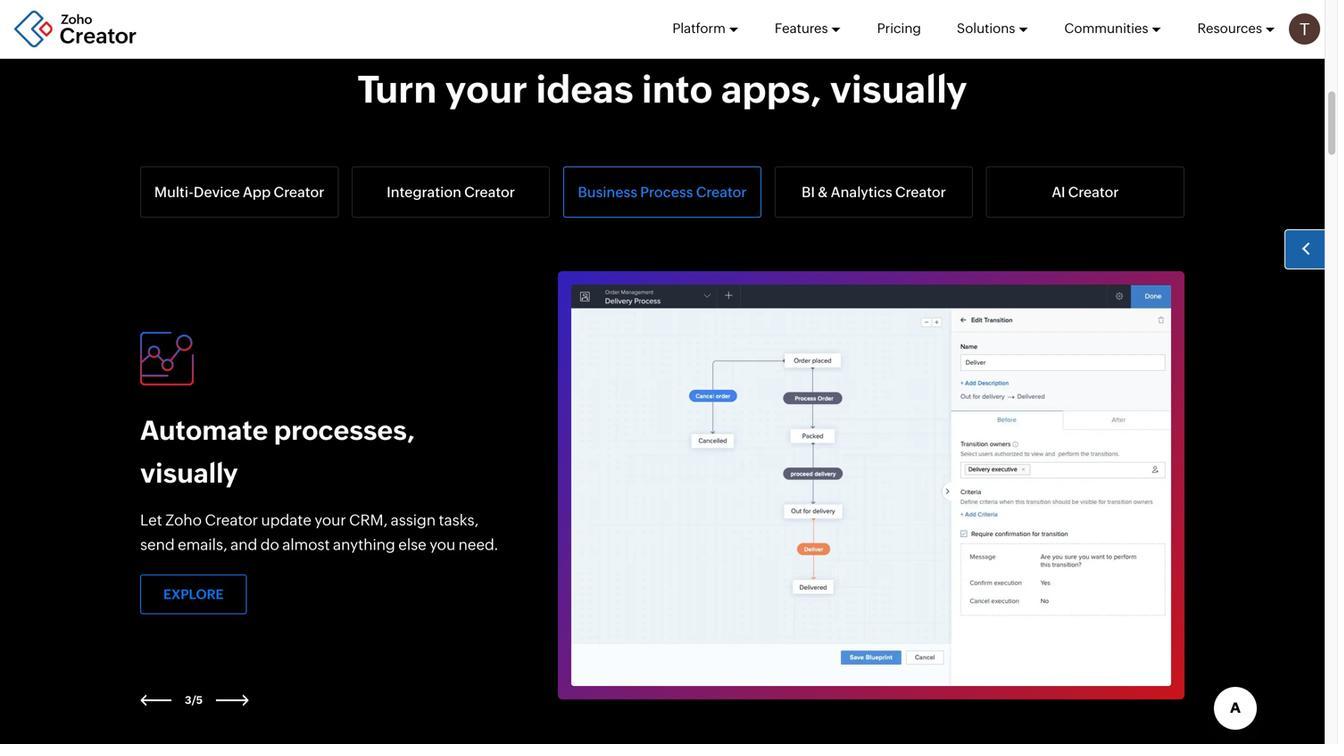 Task type: locate. For each thing, give the bounding box(es) containing it.
1 vertical spatial your
[[315, 512, 346, 529]]

1 horizontal spatial your
[[445, 68, 528, 111]]

creator
[[274, 184, 325, 200], [464, 184, 515, 200], [696, 184, 747, 200], [896, 184, 946, 200], [1068, 184, 1119, 200], [205, 512, 258, 529]]

automate
[[140, 415, 268, 446]]

visually inside automate processes, visually
[[140, 458, 238, 489]]

explore
[[163, 587, 224, 603], [163, 611, 224, 627]]

creator right the app on the left
[[274, 184, 325, 200]]

ai creator
[[1052, 184, 1119, 200]]

0 horizontal spatial your
[[315, 512, 346, 529]]

into
[[642, 68, 713, 111]]

integration creator
[[387, 184, 515, 200]]

send
[[140, 536, 175, 554]]

ai
[[1052, 184, 1066, 200]]

analytics
[[831, 184, 893, 200]]

multi-
[[154, 184, 194, 200]]

automate processes, visually
[[140, 415, 415, 489]]

1 vertical spatial explore
[[163, 611, 224, 627]]

3 /5
[[185, 695, 203, 707]]

device
[[194, 184, 240, 200]]

1 horizontal spatial visually
[[830, 68, 968, 111]]

creator right "integration"
[[464, 184, 515, 200]]

do
[[260, 536, 279, 554]]

visually
[[830, 68, 968, 111], [140, 458, 238, 489]]

zoho
[[165, 512, 202, 529]]

turn
[[358, 68, 437, 111]]

1 explore from the top
[[163, 587, 224, 603]]

and
[[230, 536, 257, 554]]

your right turn
[[445, 68, 528, 111]]

bi
[[802, 184, 815, 200]]

apps,
[[721, 68, 822, 111]]

your up the almost
[[315, 512, 346, 529]]

0 horizontal spatial visually
[[140, 458, 238, 489]]

assign
[[391, 512, 436, 529]]

bi & analytics creator
[[802, 184, 946, 200]]

communities
[[1065, 21, 1149, 36]]

your
[[445, 68, 528, 111], [315, 512, 346, 529]]

1 explore link from the top
[[140, 575, 247, 615]]

ideas
[[536, 68, 634, 111]]

&
[[818, 184, 828, 200]]

0 vertical spatial visually
[[830, 68, 968, 111]]

visually down the pricing link
[[830, 68, 968, 111]]

1 vertical spatial visually
[[140, 458, 238, 489]]

explore link
[[140, 575, 247, 615], [140, 599, 247, 639]]

anything
[[333, 536, 395, 554]]

3
[[185, 695, 192, 707]]

0 vertical spatial your
[[445, 68, 528, 111]]

visually down automate
[[140, 458, 238, 489]]

else
[[398, 536, 427, 554]]

let zoho creator update your crm, assign tasks, send emails, and do almost anything else you need.
[[140, 512, 499, 554]]

your inside let zoho creator update your crm, assign tasks, send emails, and do almost anything else you need.
[[315, 512, 346, 529]]

0 vertical spatial explore
[[163, 587, 224, 603]]

creator up and
[[205, 512, 258, 529]]



Task type: vqa. For each thing, say whether or not it's contained in the screenshot.
the Oversee
no



Task type: describe. For each thing, give the bounding box(es) containing it.
emails,
[[178, 536, 227, 554]]

multi-device app creator
[[154, 184, 325, 200]]

pricing
[[877, 21, 921, 36]]

process
[[640, 184, 693, 200]]

business process creator image
[[571, 285, 1172, 687]]

let
[[140, 512, 162, 529]]

crm,
[[349, 512, 388, 529]]

platform
[[673, 21, 726, 36]]

tasks,
[[439, 512, 479, 529]]

pricing link
[[877, 0, 921, 57]]

need.
[[459, 536, 499, 554]]

you
[[430, 536, 456, 554]]

creator right analytics
[[896, 184, 946, 200]]

/5
[[192, 695, 203, 707]]

processes,
[[274, 415, 415, 446]]

business process creator
[[578, 184, 747, 200]]

2 explore link from the top
[[140, 599, 247, 639]]

features
[[775, 21, 828, 36]]

business
[[578, 184, 638, 200]]

almost
[[282, 536, 330, 554]]

creator inside let zoho creator update your crm, assign tasks, send emails, and do almost anything else you need.
[[205, 512, 258, 529]]

zoho creator logo image
[[13, 9, 138, 49]]

2 explore from the top
[[163, 611, 224, 627]]

terry turtle image
[[1289, 13, 1321, 45]]

creator right process
[[696, 184, 747, 200]]

app
[[243, 184, 271, 200]]

update
[[261, 512, 312, 529]]

turn your ideas into apps, visually
[[358, 68, 968, 111]]

integration
[[387, 184, 462, 200]]

resources
[[1198, 21, 1263, 36]]

solutions
[[957, 21, 1016, 36]]

creator right ai
[[1068, 184, 1119, 200]]



